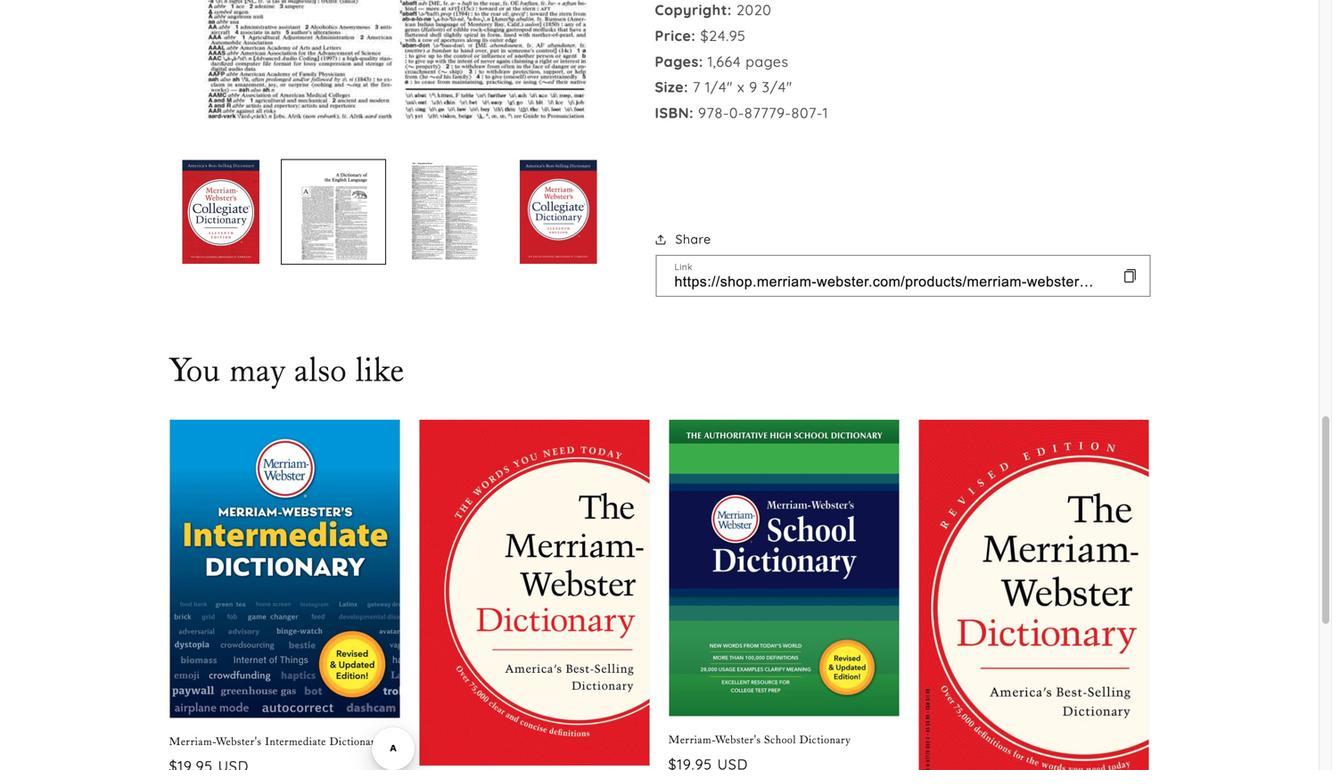 Task type: locate. For each thing, give the bounding box(es) containing it.
dictionary right intermediate
[[330, 735, 381, 749]]

1 horizontal spatial webster's
[[716, 733, 761, 747]]

merriam-webster's intermediate dictionary
[[169, 735, 381, 749]]

0 horizontal spatial dictionary
[[330, 735, 381, 749]]

1 horizontal spatial merriam-
[[669, 733, 716, 747]]

link
[[675, 261, 693, 272]]

dictionary for merriam-webster's school dictionary
[[800, 733, 851, 747]]

merriam-webster's intermediate dictionary cover image
[[170, 420, 400, 719]]

807-
[[792, 104, 823, 122]]

list containing merriam-webster's school dictionary
[[169, 419, 1150, 771]]

dictionary for merriam-webster's intermediate dictionary
[[330, 735, 381, 749]]

merriam- inside merriam-webster's school dictionary link
[[669, 733, 716, 747]]

clipboard image
[[1124, 269, 1137, 283]]

share image
[[655, 234, 667, 245]]

you may also like
[[169, 348, 405, 390]]

merriam- inside 'merriam-webster's intermediate dictionary' link
[[169, 735, 216, 749]]

may
[[230, 348, 286, 390]]

dictionary
[[800, 733, 851, 747], [330, 735, 381, 749]]

share
[[676, 231, 712, 247]]

cover of the merriam-webster dictionary, mass-market. a red background with a large cream colored circle positioned to the right of the page, with text in the circle. image
[[919, 420, 1150, 771]]

0-
[[730, 104, 745, 122]]

0 horizontal spatial webster's
[[216, 735, 262, 749]]

0 horizontal spatial merriam-
[[169, 735, 216, 749]]

$24.95
[[701, 27, 746, 45]]

merriam-webster's intermediate dictionary link
[[169, 735, 401, 750]]

webster's
[[716, 733, 761, 747], [216, 735, 262, 749]]

merriam-webster's school dictionary
[[669, 733, 851, 747]]

list
[[169, 419, 1150, 771]]

isbn:
[[655, 104, 694, 122]]

dictionary right school
[[800, 733, 851, 747]]

merriam- for merriam-webster's intermediate dictionary
[[169, 735, 216, 749]]

webster's left intermediate
[[216, 735, 262, 749]]

merriam-webster's school dictionary image
[[670, 420, 900, 717]]

you
[[169, 348, 221, 390]]

1 horizontal spatial dictionary
[[800, 733, 851, 747]]

webster's left school
[[716, 733, 761, 747]]

87779-
[[745, 104, 792, 122]]

share button
[[655, 228, 712, 251]]

merriam-
[[669, 733, 716, 747], [169, 735, 216, 749]]



Task type: vqa. For each thing, say whether or not it's contained in the screenshot.
merriam-webster's school dictionary at the bottom right of the page
yes



Task type: describe. For each thing, give the bounding box(es) containing it.
price:
[[655, 27, 696, 45]]

pages:
[[655, 52, 704, 70]]

7
[[693, 78, 701, 96]]

978-
[[699, 104, 730, 122]]

also
[[295, 348, 347, 390]]

x
[[738, 78, 745, 96]]

Link text field
[[657, 256, 1111, 296]]

like
[[356, 348, 405, 390]]

merriam-webster's collegiate dictionary, eleventh edition page 1 image
[[169, 0, 611, 143]]

intermediate
[[265, 735, 326, 749]]

merriam- for merriam-webster's school dictionary
[[669, 733, 716, 747]]

school
[[765, 733, 797, 747]]

1/4"
[[706, 78, 733, 96]]

gallery viewer region
[[169, 0, 611, 264]]

2020
[[737, 1, 772, 19]]

webster's for school
[[716, 733, 761, 747]]

size:
[[655, 78, 689, 96]]

webster's for intermediate
[[216, 735, 262, 749]]

9
[[750, 78, 758, 96]]

3/4"
[[763, 78, 793, 96]]

copyright: 2020 price: $24.95 pages: 1,664 pages size: 7 1/4" x 9 3/4" isbn: 978-0-87779-807-1
[[655, 1, 829, 122]]

1,664 pages
[[708, 52, 789, 70]]

the merriam-webster dictionary, trade format cover image
[[420, 420, 650, 767]]

merriam-webster's school dictionary link
[[669, 733, 901, 748]]

1
[[823, 104, 829, 122]]

copyright:
[[655, 1, 732, 19]]



